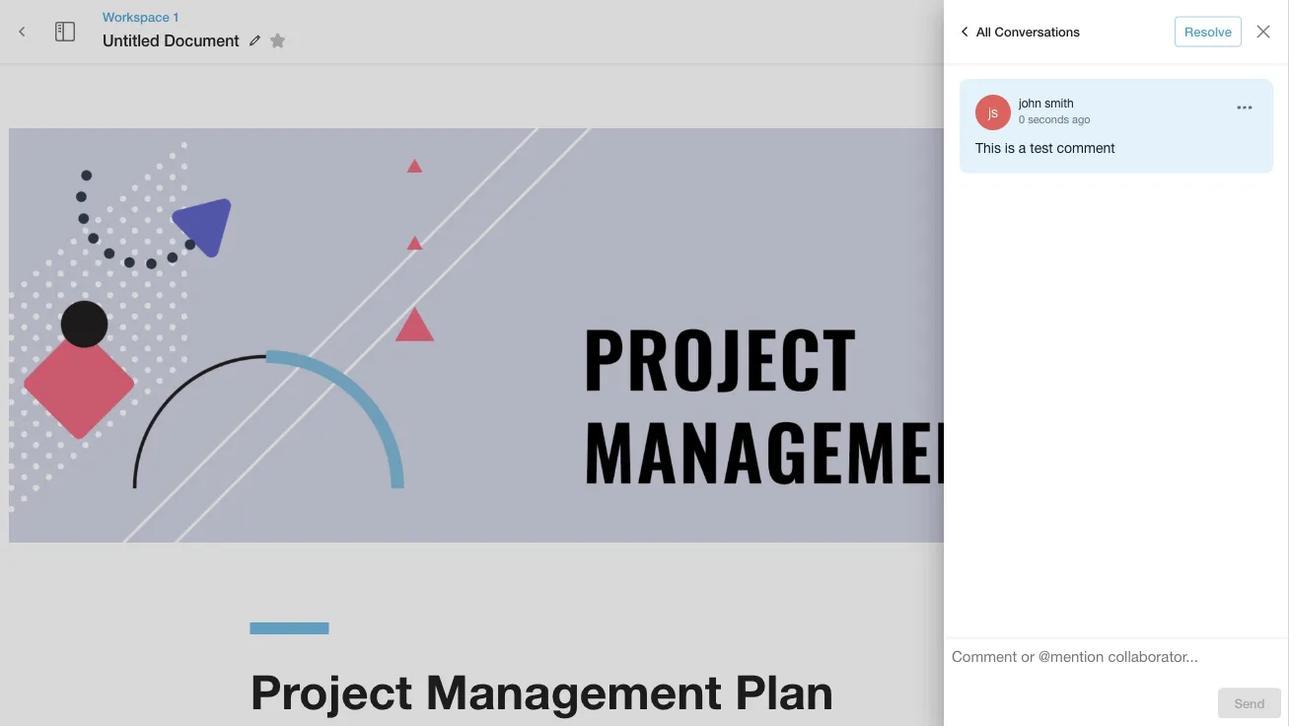 Task type: describe. For each thing, give the bounding box(es) containing it.
Comment or @mention collaborator... text field
[[952, 647, 1282, 672]]

more
[[1219, 24, 1250, 39]]

management
[[426, 663, 722, 719]]

a
[[1019, 140, 1027, 156]]

all conversations button
[[948, 16, 1085, 47]]

conversations
[[995, 24, 1081, 39]]

this is a test comment
[[976, 140, 1116, 156]]

smith
[[1045, 96, 1074, 110]]

js button
[[942, 13, 980, 50]]

john smith 0 seconds ago
[[1019, 96, 1091, 125]]

workspace 1 link
[[103, 8, 293, 26]]

untitled document
[[103, 31, 239, 50]]

all conversations
[[977, 24, 1081, 39]]

project management plan
[[250, 663, 834, 719]]

ago
[[1073, 112, 1091, 125]]

1
[[173, 9, 180, 24]]

this
[[976, 140, 1002, 156]]

0
[[1019, 112, 1025, 125]]

resolve
[[1185, 24, 1232, 39]]



Task type: vqa. For each thing, say whether or not it's contained in the screenshot.
the Comment or @mention collaborator... text field
yes



Task type: locate. For each thing, give the bounding box(es) containing it.
seconds
[[1028, 112, 1070, 125]]

document
[[164, 31, 239, 50]]

1 vertical spatial js
[[989, 104, 999, 120]]

workspace
[[103, 9, 169, 24]]

0 horizontal spatial js
[[957, 25, 965, 38]]

js
[[957, 25, 965, 38], [989, 104, 999, 120]]

comment
[[1057, 140, 1116, 156]]

1 horizontal spatial js
[[989, 104, 999, 120]]

0 vertical spatial js
[[957, 25, 965, 38]]

js left all
[[957, 25, 965, 38]]

more button
[[1203, 16, 1266, 47]]

favorite image
[[266, 29, 290, 52]]

untitled
[[103, 31, 160, 50]]

test
[[1030, 140, 1053, 156]]

john
[[1019, 96, 1042, 110]]

js left 0
[[989, 104, 999, 120]]

workspace 1
[[103, 9, 180, 24]]

resolve button
[[1175, 16, 1242, 47]]

is
[[1005, 140, 1015, 156]]

project
[[250, 663, 412, 719]]

plan
[[735, 663, 834, 719]]

all
[[977, 24, 992, 39]]

js inside js button
[[957, 25, 965, 38]]



